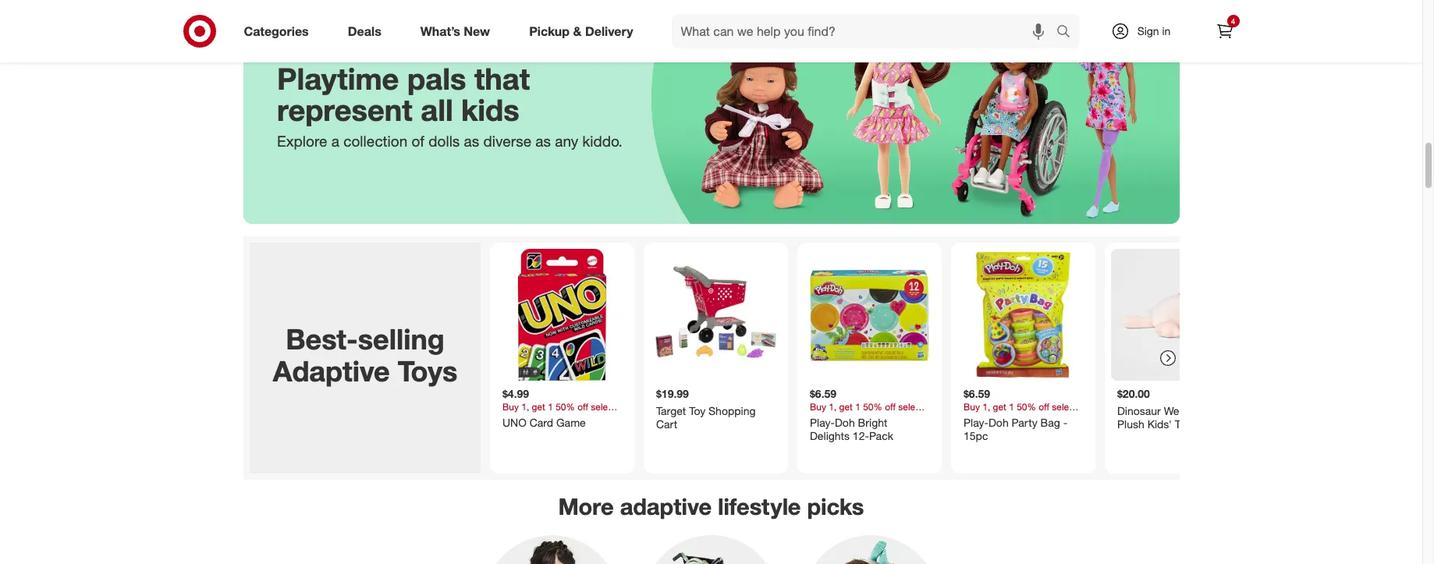 Task type: locate. For each thing, give the bounding box(es) containing it.
play- up 15pc
[[963, 416, 988, 429]]

toy
[[689, 404, 705, 417]]

1 vertical spatial -
[[1141, 431, 1145, 444]]

pink
[[1117, 431, 1138, 444]]

0 horizontal spatial as
[[464, 132, 479, 150]]

$6.59 up delights
[[810, 387, 836, 400]]

play-doh bright delights 12-pack image
[[803, 249, 935, 381]]

play-
[[810, 416, 835, 429], [963, 416, 988, 429]]

adaptive
[[620, 492, 712, 521]]

kiddo.
[[583, 132, 623, 150]]

$6.59
[[810, 387, 836, 400], [963, 387, 990, 400]]

1 horizontal spatial doh
[[988, 416, 1008, 429]]

adaptive
[[273, 354, 389, 388]]

1 play- from the left
[[810, 416, 835, 429]]

what's
[[420, 23, 460, 39]]

dolls
[[429, 132, 460, 150]]

card
[[529, 416, 553, 429]]

0 vertical spatial -
[[1063, 416, 1067, 429]]

kids'
[[1147, 418, 1171, 431]]

1 doh from the left
[[835, 416, 855, 429]]

- right 'bag' at the bottom right of page
[[1063, 416, 1067, 429]]

&
[[573, 23, 582, 39]]

as left the any
[[536, 132, 551, 150]]

doh inside play-doh bright delights 12-pack
[[835, 416, 855, 429]]

more
[[558, 492, 614, 521]]

1 horizontal spatial $6.59
[[963, 387, 990, 400]]

2 $6.59 from the left
[[963, 387, 990, 400]]

as right 'dolls'
[[464, 132, 479, 150]]

0 horizontal spatial $6.59
[[810, 387, 836, 400]]

delivery
[[585, 23, 633, 39]]

1 horizontal spatial as
[[536, 132, 551, 150]]

- inside $20.00 dinosaur weighted plush kids' throw pillow pink - pillowfort™
[[1141, 431, 1145, 444]]

$6.59 up 15pc
[[963, 387, 990, 400]]

what's new link
[[407, 14, 510, 48]]

0 horizontal spatial doh
[[835, 416, 855, 429]]

playtime pals that represent all kids explore a collection of dolls as diverse as any kiddo.
[[277, 61, 623, 150]]

doh inside play-doh party bag - 15pc
[[988, 416, 1008, 429]]

sign in link
[[1097, 14, 1195, 48]]

as
[[464, 132, 479, 150], [536, 132, 551, 150]]

more adaptive lifestyle picks
[[558, 492, 864, 521]]

pals
[[407, 61, 466, 97]]

1 horizontal spatial -
[[1141, 431, 1145, 444]]

uno
[[502, 416, 526, 429]]

pickup
[[529, 23, 570, 39]]

doh up delights
[[835, 416, 855, 429]]

$6.59 for play-doh party bag - 15pc
[[963, 387, 990, 400]]

2 play- from the left
[[963, 416, 988, 429]]

$4.99
[[502, 387, 529, 400]]

1 $6.59 from the left
[[810, 387, 836, 400]]

0 horizontal spatial play-
[[810, 416, 835, 429]]

15pc
[[963, 429, 988, 443]]

delights
[[810, 429, 849, 443]]

$20.00
[[1117, 387, 1150, 400]]

4
[[1231, 16, 1235, 26]]

play- up delights
[[810, 416, 835, 429]]

play- inside play-doh bright delights 12-pack
[[810, 416, 835, 429]]

deals
[[348, 23, 381, 39]]

deals link
[[335, 14, 401, 48]]

$19.99
[[656, 387, 689, 400]]

best-
[[285, 322, 357, 356]]

- right pink
[[1141, 431, 1145, 444]]

collection
[[344, 132, 408, 150]]

new
[[464, 23, 490, 39]]

doh
[[835, 416, 855, 429], [988, 416, 1008, 429]]

best-selling adaptive toys
[[273, 322, 457, 388]]

dinosaur weighted plush kids' throw pillow pink - pillowfort™ image
[[1111, 249, 1243, 381]]

party
[[1011, 416, 1037, 429]]

weighted
[[1164, 404, 1210, 417]]

doh left party
[[988, 416, 1008, 429]]

selling
[[357, 322, 444, 356]]

play- inside play-doh party bag - 15pc
[[963, 416, 988, 429]]

explore
[[277, 132, 327, 150]]

play- for play-doh party bag - 15pc
[[963, 416, 988, 429]]

shopping
[[708, 404, 755, 417]]

search
[[1049, 25, 1087, 40]]

represent
[[277, 92, 412, 128]]

0 horizontal spatial -
[[1063, 416, 1067, 429]]

dinosaur
[[1117, 404, 1160, 417]]

What can we help you find? suggestions appear below search field
[[671, 14, 1060, 48]]

in
[[1162, 24, 1171, 37]]

1 horizontal spatial play-
[[963, 416, 988, 429]]

2 doh from the left
[[988, 416, 1008, 429]]

-
[[1063, 416, 1067, 429], [1141, 431, 1145, 444]]



Task type: vqa. For each thing, say whether or not it's contained in the screenshot.
The $39.99 When Purchased Online
no



Task type: describe. For each thing, give the bounding box(es) containing it.
play- for play-doh bright delights 12-pack
[[810, 416, 835, 429]]

kids
[[461, 92, 519, 128]]

uno card game image
[[496, 249, 628, 381]]

target
[[656, 404, 686, 417]]

bright
[[858, 416, 887, 429]]

$20.00 dinosaur weighted plush kids' throw pillow pink - pillowfort™
[[1117, 387, 1236, 444]]

carousel region
[[243, 237, 1249, 480]]

play-doh party bag - 15pc image
[[957, 249, 1089, 381]]

bag
[[1040, 416, 1060, 429]]

pack
[[869, 429, 893, 443]]

pickup & delivery
[[529, 23, 633, 39]]

uno card game
[[502, 416, 585, 429]]

search button
[[1049, 14, 1087, 51]]

categories link
[[231, 14, 328, 48]]

pillowfort™
[[1148, 431, 1199, 444]]

4 link
[[1207, 14, 1242, 48]]

doh for bright
[[835, 416, 855, 429]]

that
[[474, 61, 530, 97]]

sign in
[[1137, 24, 1171, 37]]

game
[[556, 416, 585, 429]]

sign
[[1137, 24, 1159, 37]]

pillow
[[1208, 418, 1236, 431]]

12-
[[852, 429, 869, 443]]

$19.99 target toy shopping cart
[[656, 387, 755, 431]]

what's new
[[420, 23, 490, 39]]

target toy shopping cart image
[[650, 249, 781, 381]]

$6.59 for play-doh bright delights 12-pack
[[810, 387, 836, 400]]

a
[[331, 132, 339, 150]]

all
[[421, 92, 453, 128]]

- inside play-doh party bag - 15pc
[[1063, 416, 1067, 429]]

play-doh bright delights 12-pack
[[810, 416, 893, 443]]

1 as from the left
[[464, 132, 479, 150]]

plush
[[1117, 418, 1144, 431]]

play-doh party bag - 15pc
[[963, 416, 1067, 443]]

playtime
[[277, 61, 399, 97]]

toys
[[397, 354, 457, 388]]

any
[[555, 132, 578, 150]]

pickup & delivery link
[[516, 14, 653, 48]]

2 as from the left
[[536, 132, 551, 150]]

picks
[[807, 492, 864, 521]]

diverse
[[483, 132, 531, 150]]

doh for party
[[988, 416, 1008, 429]]

throw
[[1175, 418, 1205, 431]]

categories
[[244, 23, 309, 39]]

of
[[412, 132, 424, 150]]

lifestyle
[[718, 492, 801, 521]]

cart
[[656, 418, 677, 431]]



